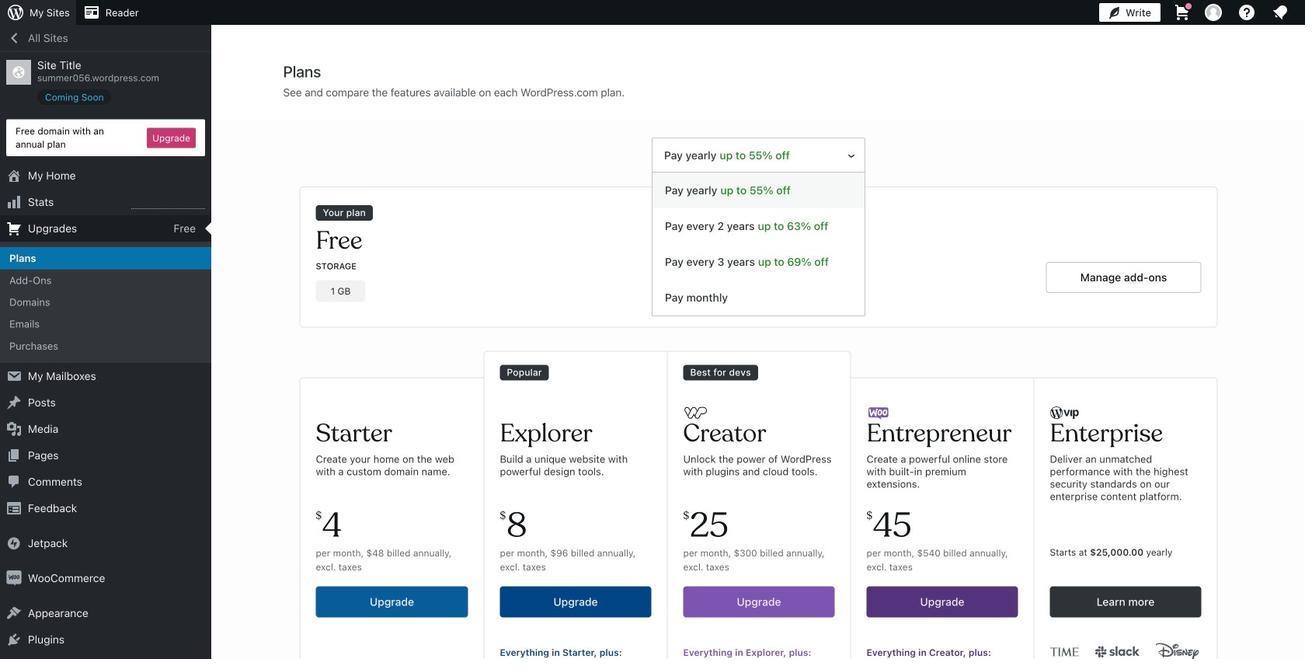 Task type: describe. For each thing, give the bounding box(es) containing it.
my shopping cart image
[[1174, 3, 1192, 22]]

highest hourly views 0 image
[[131, 199, 205, 209]]

manage your notifications image
[[1272, 3, 1290, 22]]



Task type: locate. For each thing, give the bounding box(es) containing it.
2 img image from the top
[[6, 571, 22, 586]]

list box
[[652, 172, 866, 316]]

1 vertical spatial img image
[[6, 571, 22, 586]]

0 vertical spatial img image
[[6, 536, 22, 551]]

my profile image
[[1206, 4, 1223, 21]]

option
[[653, 173, 865, 208]]

1 img image from the top
[[6, 536, 22, 551]]

help image
[[1238, 3, 1257, 22]]

img image
[[6, 536, 22, 551], [6, 571, 22, 586]]



Task type: vqa. For each thing, say whether or not it's contained in the screenshot.
2nd the Toggle menu image from the bottom
no



